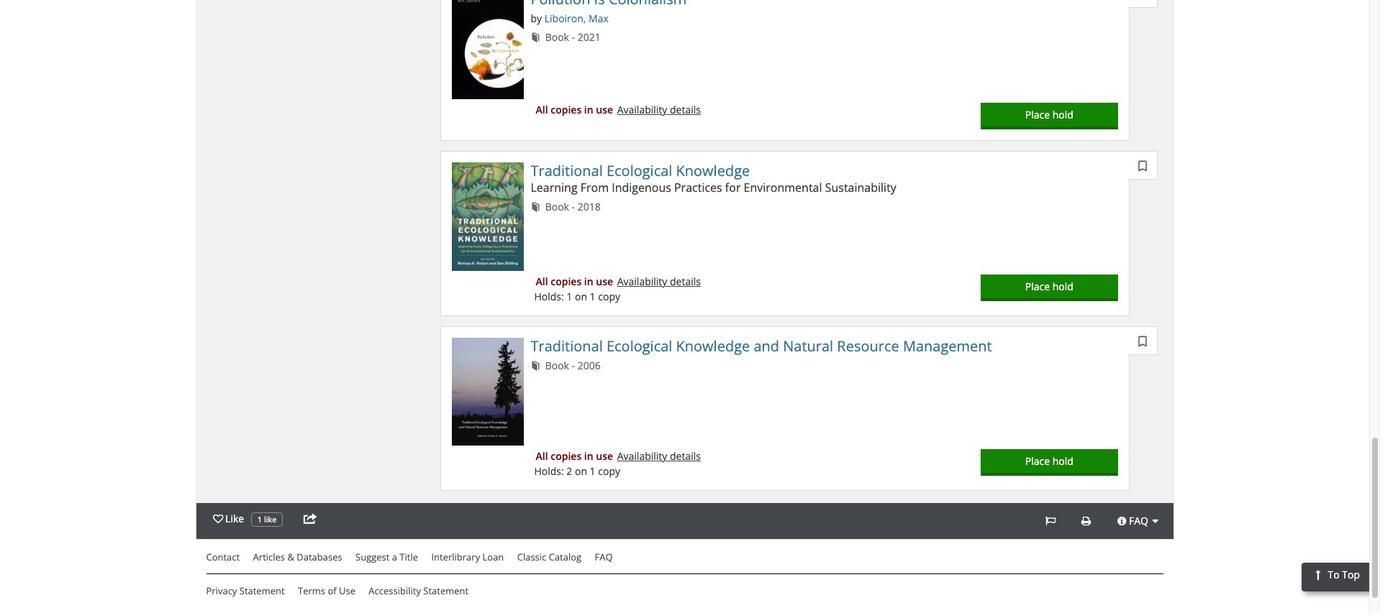 Task type: vqa. For each thing, say whether or not it's contained in the screenshot.
the Tag
no



Task type: locate. For each thing, give the bounding box(es) containing it.
environmental
[[744, 180, 822, 195]]

2 vertical spatial -
[[572, 359, 575, 373]]

1 vertical spatial book image
[[529, 200, 543, 214]]

3 - from the top
[[572, 359, 575, 373]]

on for traditional ecological knowledge and natural resource management
[[575, 465, 587, 478]]

3 place from the top
[[1025, 455, 1050, 468]]

ecological for learning
[[607, 161, 672, 180]]

to top link
[[1302, 564, 1369, 592]]

top
[[1342, 569, 1360, 582]]

0 vertical spatial in
[[584, 103, 593, 116]]

2 use from the top
[[596, 275, 613, 289]]

knowledge inside traditional ecological knowledge learning from indigenous practices for environmental sustainability
[[676, 161, 750, 180]]

&
[[287, 551, 294, 564]]

2 vertical spatial in
[[584, 450, 593, 463]]

1 right 2
[[590, 465, 596, 478]]

on up 2006
[[575, 290, 587, 304]]

interlibrary loan link
[[431, 551, 504, 564]]

details for traditional ecological knowledge
[[670, 275, 701, 289]]

1 vertical spatial all
[[536, 275, 548, 289]]

suggest
[[355, 551, 390, 564]]

on right 2
[[575, 465, 587, 478]]

1 copy from the top
[[598, 290, 620, 304]]

1 vertical spatial holds:
[[534, 465, 564, 478]]

3 place hold from the top
[[1025, 455, 1073, 468]]

faq right cover view icon
[[1129, 514, 1148, 528]]

holds: inside all copies in use availability details holds: 2 on 1 copy
[[534, 465, 564, 478]]

2018
[[578, 200, 601, 214]]

traditional
[[531, 161, 603, 180], [531, 337, 603, 356]]

use inside the all copies in use availability details holds: 1 on 1 copy
[[596, 275, 613, 289]]

statement down interlibrary
[[423, 585, 469, 598]]

2 availability from the top
[[617, 275, 667, 289]]

1 hold from the top
[[1053, 108, 1073, 121]]

0 vertical spatial holds:
[[534, 290, 564, 304]]

faq link right "catalog" on the left bottom
[[595, 551, 613, 564]]

1 left like
[[257, 514, 262, 525]]

2 holds: from the top
[[534, 465, 564, 478]]

to
[[1328, 569, 1340, 582]]

in for traditional ecological knowledge
[[584, 275, 593, 289]]

1 ecological from the top
[[607, 161, 672, 180]]

0 vertical spatial all
[[536, 103, 548, 116]]

place hold link for traditional ecological knowledge and natural resource management
[[981, 450, 1118, 476]]

copy
[[598, 290, 620, 304], [598, 465, 620, 478]]

book - 2021
[[543, 30, 601, 44]]

availability
[[617, 103, 667, 116], [617, 275, 667, 289], [617, 450, 667, 463]]

1 horizontal spatial faq link
[[1104, 503, 1173, 539]]

1 vertical spatial ecological
[[607, 337, 672, 356]]

faq right "catalog" on the left bottom
[[595, 551, 613, 564]]

1 vertical spatial availability details button
[[617, 275, 701, 289]]

heart empty image
[[211, 512, 225, 526]]

1 vertical spatial knowledge
[[676, 337, 750, 356]]

0 horizontal spatial statement
[[239, 585, 285, 598]]

0 vertical spatial on
[[575, 290, 587, 304]]

2 place hold link from the top
[[981, 275, 1118, 302]]

2 vertical spatial place hold link
[[981, 450, 1118, 476]]

1 /> link from the top
[[1129, 151, 1157, 180]]

use
[[596, 103, 613, 116], [596, 275, 613, 289], [596, 450, 613, 463]]

- left 2018
[[572, 200, 575, 214]]

max
[[589, 12, 609, 25]]

copies inside all copies in use availability details holds: 2 on 1 copy
[[551, 450, 582, 463]]

0 vertical spatial book image
[[529, 30, 543, 44]]

1 vertical spatial traditional
[[531, 337, 603, 356]]

holds: for traditional ecological knowledge and natural resource management
[[534, 465, 564, 478]]

on inside the all copies in use availability details holds: 1 on 1 copy
[[575, 290, 587, 304]]

statement
[[239, 585, 285, 598], [423, 585, 469, 598]]

holds: inside the all copies in use availability details holds: 1 on 1 copy
[[534, 290, 564, 304]]

all
[[536, 103, 548, 116], [536, 275, 548, 289], [536, 450, 548, 463]]

2 /> link from the top
[[1129, 326, 1157, 355]]

2 details from the top
[[670, 275, 701, 289]]

0 horizontal spatial faq
[[595, 551, 613, 564]]

1 up book - 2006
[[567, 290, 572, 304]]

1 availability details button from the top
[[617, 103, 701, 116]]

0 vertical spatial /> link
[[1129, 151, 1157, 180]]

2 - from the top
[[572, 200, 575, 214]]

2 on from the top
[[575, 465, 587, 478]]

0 vertical spatial details
[[670, 103, 701, 116]]

traditional ecological knowledge and natural resource management link
[[531, 337, 992, 356]]

contact link
[[206, 551, 240, 564]]

1 vertical spatial faq link
[[595, 551, 613, 564]]

in
[[584, 103, 593, 116], [584, 275, 593, 289], [584, 450, 593, 463]]

book for by
[[545, 30, 569, 44]]

suggest a title link
[[355, 551, 418, 564]]

interlibrary
[[431, 551, 480, 564]]

1 vertical spatial -
[[572, 200, 575, 214]]

0 horizontal spatial faq link
[[595, 551, 613, 564]]

3 hold from the top
[[1053, 455, 1073, 468]]

3 place hold link from the top
[[981, 450, 1118, 476]]

1 book from the top
[[545, 30, 569, 44]]

traditional ecological knowledge learning from indigenous practices for environmental sustainability
[[531, 161, 896, 195]]

indigenous
[[612, 180, 671, 195]]

1 knowledge from the top
[[676, 161, 750, 180]]

faq
[[1129, 514, 1148, 528], [595, 551, 613, 564]]

2 vertical spatial details
[[670, 450, 701, 463]]

by
[[531, 12, 542, 25]]

2 hold from the top
[[1053, 280, 1073, 294]]

2 availability details button from the top
[[617, 275, 701, 289]]

2 place hold from the top
[[1025, 280, 1073, 294]]

- left 2021
[[572, 30, 575, 44]]

0 vertical spatial availability details button
[[617, 103, 701, 116]]

statement for privacy statement
[[239, 585, 285, 598]]

liboiron, max link
[[544, 12, 609, 25]]

2 vertical spatial hold
[[1053, 455, 1073, 468]]

2 ecological from the top
[[607, 337, 672, 356]]

1 holds: from the top
[[534, 290, 564, 304]]

3 book image from the top
[[529, 359, 543, 373]]

availability inside all copies in use availability details holds: 2 on 1 copy
[[617, 450, 667, 463]]

3 in from the top
[[584, 450, 593, 463]]

natural
[[783, 337, 833, 356]]

faq link inside navigation
[[1104, 503, 1173, 539]]

statement down articles
[[239, 585, 285, 598]]

use inside all copies in use availability details holds: 2 on 1 copy
[[596, 450, 613, 463]]

info circled image
[[1115, 514, 1129, 528]]

copy inside the all copies in use availability details holds: 1 on 1 copy
[[598, 290, 620, 304]]

0 vertical spatial availability
[[617, 103, 667, 116]]

1 vertical spatial book
[[545, 200, 569, 214]]

/> link for traditional ecological knowledge
[[1129, 151, 1157, 180]]

1 vertical spatial on
[[575, 465, 587, 478]]

book down liboiron,
[[545, 30, 569, 44]]

traditional up book - 2006
[[531, 337, 603, 356]]

0 vertical spatial use
[[596, 103, 613, 116]]

accessibility statement link
[[369, 585, 469, 598]]

3 availability from the top
[[617, 450, 667, 463]]

-
[[572, 30, 575, 44], [572, 200, 575, 214], [572, 359, 575, 373]]

all inside the all copies in use availability details holds: 1 on 1 copy
[[536, 275, 548, 289]]

1 - from the top
[[572, 30, 575, 44]]

0 vertical spatial ecological
[[607, 161, 672, 180]]

ecological inside traditional ecological knowledge learning from indigenous practices for environmental sustainability
[[607, 161, 672, 180]]

1 vertical spatial copy
[[598, 465, 620, 478]]

place hold for traditional ecological knowledge
[[1025, 280, 1073, 294]]

book image down learning
[[529, 200, 543, 214]]

liboiron,
[[544, 12, 586, 25]]

1 horizontal spatial faq
[[1129, 514, 1148, 528]]

cover view image
[[1079, 514, 1093, 528]]

3 use from the top
[[596, 450, 613, 463]]

1 horizontal spatial statement
[[423, 585, 469, 598]]

2 vertical spatial place hold
[[1025, 455, 1073, 468]]

1 statement from the left
[[239, 585, 285, 598]]

place for traditional ecological knowledge
[[1025, 280, 1050, 294]]

0 vertical spatial knowledge
[[676, 161, 750, 180]]

2 vertical spatial all
[[536, 450, 548, 463]]

2 place from the top
[[1025, 280, 1050, 294]]

all for traditional ecological knowledge and natural resource management
[[536, 450, 548, 463]]

learning
[[531, 180, 578, 195]]

0 vertical spatial copies
[[551, 103, 582, 116]]

copies inside the all copies in use availability details holds: 1 on 1 copy
[[551, 275, 582, 289]]

book image down the by
[[529, 30, 543, 44]]

2 vertical spatial book
[[545, 359, 569, 373]]

1 vertical spatial place hold
[[1025, 280, 1073, 294]]

0 vertical spatial place
[[1025, 108, 1050, 121]]

1 book image from the top
[[529, 30, 543, 44]]

ecological left practices
[[607, 161, 672, 180]]

book left 2006
[[545, 359, 569, 373]]

2 vertical spatial use
[[596, 450, 613, 463]]

a
[[392, 551, 397, 564]]

2 copy from the top
[[598, 465, 620, 478]]

in inside all copies in use availability details holds: 2 on 1 copy
[[584, 450, 593, 463]]

2 book image from the top
[[529, 200, 543, 214]]

1
[[567, 290, 572, 304], [590, 290, 596, 304], [590, 465, 596, 478], [257, 514, 262, 525]]

copy up 2006
[[598, 290, 620, 304]]

2 knowledge from the top
[[676, 337, 750, 356]]

traditional inside traditional ecological knowledge learning from indigenous practices for environmental sustainability
[[531, 161, 603, 180]]

accessibility
[[369, 585, 421, 598]]

articles & databases
[[253, 551, 342, 564]]

faq link
[[1104, 503, 1173, 539], [595, 551, 613, 564]]

place hold
[[1025, 108, 1073, 121], [1025, 280, 1073, 294], [1025, 455, 1073, 468]]

3 details from the top
[[670, 450, 701, 463]]

2 traditional from the top
[[531, 337, 603, 356]]

0 vertical spatial copy
[[598, 290, 620, 304]]

1 vertical spatial /> link
[[1129, 326, 1157, 355]]

pollution is colonialism image
[[452, 0, 523, 99]]

to top
[[1325, 569, 1360, 582]]

traditional ecological knowledge and natural resource management image
[[452, 338, 523, 446]]

up image
[[1311, 569, 1325, 582]]

copy inside all copies in use availability details holds: 2 on 1 copy
[[598, 465, 620, 478]]

3 all from the top
[[536, 450, 548, 463]]

0 vertical spatial hold
[[1053, 108, 1073, 121]]

2 statement from the left
[[423, 585, 469, 598]]

book
[[545, 30, 569, 44], [545, 200, 569, 214], [545, 359, 569, 373]]

copies for traditional ecological knowledge and natural resource management
[[551, 450, 582, 463]]

holds:
[[534, 290, 564, 304], [534, 465, 564, 478]]

1 in from the top
[[584, 103, 593, 116]]

ecological
[[607, 161, 672, 180], [607, 337, 672, 356]]

knowledge
[[676, 161, 750, 180], [676, 337, 750, 356]]

book image
[[529, 30, 543, 44], [529, 200, 543, 214], [529, 359, 543, 373]]

book down learning
[[545, 200, 569, 214]]

by liboiron, max
[[531, 12, 609, 25]]

1 vertical spatial copies
[[551, 275, 582, 289]]

on inside all copies in use availability details holds: 2 on 1 copy
[[575, 465, 587, 478]]

interlibrary loan
[[431, 551, 504, 564]]

catalog
[[549, 551, 581, 564]]

place hold link
[[981, 103, 1118, 129], [981, 275, 1118, 302], [981, 450, 1118, 476]]

0 vertical spatial place hold link
[[981, 103, 1118, 129]]

0 vertical spatial faq
[[1129, 514, 1148, 528]]

- for by
[[572, 30, 575, 44]]

on
[[575, 290, 587, 304], [575, 465, 587, 478]]

availability inside the all copies in use availability details holds: 1 on 1 copy
[[617, 275, 667, 289]]

2 book from the top
[[545, 200, 569, 214]]

place
[[1025, 108, 1050, 121], [1025, 280, 1050, 294], [1025, 455, 1050, 468]]

like button
[[207, 511, 248, 527]]

navigation
[[195, 503, 1174, 540]]

2
[[567, 465, 572, 478]]

1 on from the top
[[575, 290, 587, 304]]

2 vertical spatial availability
[[617, 450, 667, 463]]

/> link
[[1129, 151, 1157, 180], [1129, 326, 1157, 355]]

in inside the all copies in use availability details holds: 1 on 1 copy
[[584, 275, 593, 289]]

1 availability from the top
[[617, 103, 667, 116]]

0 vertical spatial faq link
[[1104, 503, 1173, 539]]

availability details button
[[617, 103, 701, 116], [617, 275, 701, 289], [617, 450, 701, 463]]

2 all from the top
[[536, 275, 548, 289]]

1 vertical spatial in
[[584, 275, 593, 289]]

0 vertical spatial -
[[572, 30, 575, 44]]

2021
[[578, 30, 601, 44]]

book image left 2006
[[529, 359, 543, 373]]

1 vertical spatial place
[[1025, 280, 1050, 294]]

0 vertical spatial place hold
[[1025, 108, 1073, 121]]

2 vertical spatial copies
[[551, 450, 582, 463]]

- left 2006
[[572, 359, 575, 373]]

1 vertical spatial availability
[[617, 275, 667, 289]]

1 details from the top
[[670, 103, 701, 116]]

details
[[670, 103, 701, 116], [670, 275, 701, 289], [670, 450, 701, 463]]

hold
[[1053, 108, 1073, 121], [1053, 280, 1073, 294], [1053, 455, 1073, 468]]

2 vertical spatial place
[[1025, 455, 1050, 468]]

faq link right cover view icon
[[1104, 503, 1173, 539]]

0 vertical spatial book
[[545, 30, 569, 44]]

classic
[[517, 551, 546, 564]]

3 availability details button from the top
[[617, 450, 701, 463]]

1 vertical spatial faq
[[595, 551, 613, 564]]

traditional up book - 2018
[[531, 161, 603, 180]]

on for traditional ecological knowledge
[[575, 290, 587, 304]]

book - 2018
[[543, 200, 601, 214]]

traditional for traditional ecological knowledge and natural resource management
[[531, 337, 603, 356]]

copy right 2
[[598, 465, 620, 478]]

2 copies from the top
[[551, 275, 582, 289]]

0 vertical spatial traditional
[[531, 161, 603, 180]]

3 copies from the top
[[551, 450, 582, 463]]

copy for traditional ecological knowledge
[[598, 290, 620, 304]]

2 vertical spatial availability details button
[[617, 450, 701, 463]]

1 vertical spatial place hold link
[[981, 275, 1118, 302]]

1 vertical spatial use
[[596, 275, 613, 289]]

1 traditional from the top
[[531, 161, 603, 180]]

1 vertical spatial details
[[670, 275, 701, 289]]

accessibility statement
[[369, 585, 469, 598]]

ecological down the all copies in use availability details holds: 1 on 1 copy
[[607, 337, 672, 356]]

1 vertical spatial hold
[[1053, 280, 1073, 294]]

details inside the all copies in use availability details holds: 1 on 1 copy
[[670, 275, 701, 289]]

all inside all copies in use availability details holds: 2 on 1 copy
[[536, 450, 548, 463]]

2 vertical spatial book image
[[529, 359, 543, 373]]

2 in from the top
[[584, 275, 593, 289]]

copies
[[551, 103, 582, 116], [551, 275, 582, 289], [551, 450, 582, 463]]

details inside all copies in use availability details holds: 2 on 1 copy
[[670, 450, 701, 463]]



Task type: describe. For each thing, give the bounding box(es) containing it.
databases
[[297, 551, 342, 564]]

1 inside 1        like button
[[257, 514, 262, 525]]

- for learning from indigenous practices for environmental sustainability
[[572, 200, 575, 214]]

1 place hold from the top
[[1025, 108, 1073, 121]]

privacy statement link
[[206, 585, 285, 598]]

hold for traditional ecological knowledge
[[1053, 280, 1073, 294]]

of
[[328, 585, 336, 598]]

3 book from the top
[[545, 359, 569, 373]]

availability for traditional ecological knowledge and natural resource management
[[617, 450, 667, 463]]

classic catalog
[[517, 551, 581, 564]]

statement for accessibility statement
[[423, 585, 469, 598]]

terms of use
[[298, 585, 355, 598]]

for
[[725, 180, 741, 195]]

1 all from the top
[[536, 103, 548, 116]]

place for traditional ecological knowledge and natural resource management
[[1025, 455, 1050, 468]]

down dir image
[[1148, 514, 1162, 528]]

loan
[[482, 551, 504, 564]]

and
[[754, 337, 779, 356]]

1        like
[[257, 514, 277, 525]]

1 copies from the top
[[551, 103, 582, 116]]

ecological for and
[[607, 337, 672, 356]]

2006
[[578, 359, 601, 373]]

copy for traditional ecological knowledge and natural resource management
[[598, 465, 620, 478]]

navigation containing like
[[195, 503, 1174, 540]]

traditional ecological knowledge and natural resource management
[[531, 337, 992, 356]]

flag empty image
[[1043, 514, 1058, 528]]

1 use from the top
[[596, 103, 613, 116]]

knowledge for from
[[676, 161, 750, 180]]

hold for traditional ecological knowledge and natural resource management
[[1053, 455, 1073, 468]]

copies for traditional ecological knowledge
[[551, 275, 582, 289]]

book - 2006
[[543, 359, 601, 373]]

availability details button for traditional ecological knowledge
[[617, 275, 701, 289]]

book for learning from indigenous practices for environmental sustainability
[[545, 200, 569, 214]]

classic catalog link
[[517, 551, 581, 564]]

terms of use link
[[298, 585, 355, 598]]

1 up 2006
[[590, 290, 596, 304]]

terms
[[298, 585, 325, 598]]

traditional ecological knowledge image
[[452, 162, 523, 271]]

all copies in use availability details holds: 2 on 1 copy
[[534, 450, 701, 478]]

book image for learning from indigenous practices for environmental sustainability
[[529, 200, 543, 214]]

privacy statement
[[206, 585, 285, 598]]

place hold link for traditional ecological knowledge
[[981, 275, 1118, 302]]

availability for traditional ecological knowledge
[[617, 275, 667, 289]]

holds: for traditional ecological knowledge
[[534, 290, 564, 304]]

1 place from the top
[[1025, 108, 1050, 121]]

1 place hold link from the top
[[981, 103, 1118, 129]]

1 inside all copies in use availability details holds: 2 on 1 copy
[[590, 465, 596, 478]]

management
[[903, 337, 992, 356]]

like
[[264, 514, 277, 525]]

all copies in use availability details
[[536, 103, 701, 116]]

use
[[339, 585, 355, 598]]

export image
[[301, 510, 319, 527]]

book image for by
[[529, 30, 543, 44]]

place hold for traditional ecological knowledge and natural resource management
[[1025, 455, 1073, 468]]

articles
[[253, 551, 285, 564]]

all for traditional ecological knowledge
[[536, 275, 548, 289]]

1        like button
[[251, 513, 283, 527]]

all copies in use availability details holds: 1 on 1 copy
[[534, 275, 701, 304]]

privacy
[[206, 585, 237, 598]]

availability details button for traditional ecological knowledge and natural resource management
[[617, 450, 701, 463]]

/> link for traditional ecological knowledge and natural resource management
[[1129, 326, 1157, 355]]

sustainability
[[825, 180, 896, 195]]

resource
[[837, 337, 899, 356]]

traditional ecological knowledge link
[[531, 161, 750, 180]]

from
[[581, 180, 609, 195]]

suggest a title
[[355, 551, 418, 564]]

traditional for traditional ecological knowledge learning from indigenous practices for environmental sustainability
[[531, 161, 603, 180]]

title
[[400, 551, 418, 564]]

use for traditional ecological knowledge
[[596, 275, 613, 289]]

in for traditional ecological knowledge and natural resource management
[[584, 450, 593, 463]]

articles & databases link
[[253, 551, 342, 564]]

like
[[225, 512, 244, 526]]

knowledge for natural
[[676, 337, 750, 356]]

use for traditional ecological knowledge and natural resource management
[[596, 450, 613, 463]]

details for traditional ecological knowledge and natural resource management
[[670, 450, 701, 463]]

practices
[[674, 180, 722, 195]]

contact
[[206, 551, 240, 564]]



